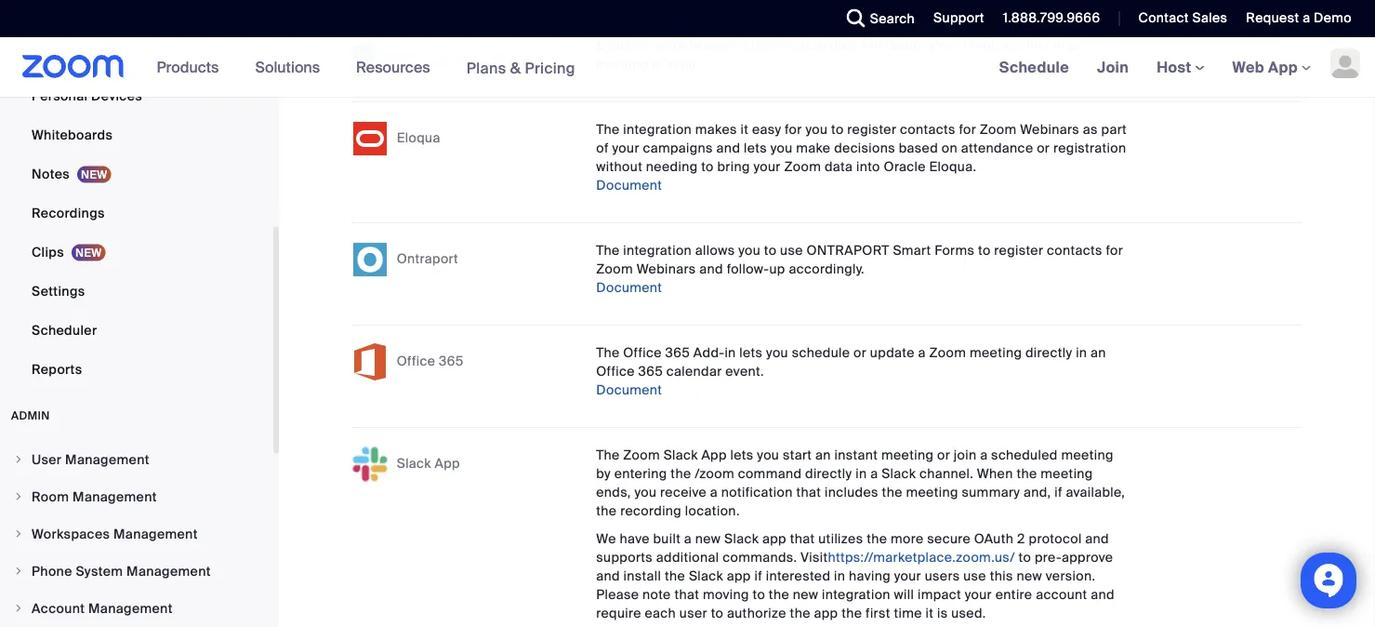 Task type: describe. For each thing, give the bounding box(es) containing it.
having
[[849, 567, 891, 584]]

account management
[[32, 600, 173, 617]]

approve
[[1062, 549, 1114, 566]]

forms
[[935, 242, 975, 259]]

have
[[620, 530, 650, 547]]

management for account management
[[88, 600, 173, 617]]

schedule
[[792, 344, 851, 361]]

office left calendar
[[597, 363, 635, 380]]

and inside we have built a new slack app that utilizes the more secure oauth 2 protocol and supports additional commands. visit
[[1086, 530, 1110, 547]]

request
[[1247, 9, 1300, 27]]

accordingly.
[[789, 260, 865, 277]]

join
[[954, 446, 977, 463]]

command
[[738, 465, 802, 482]]

0 horizontal spatial 365
[[439, 353, 464, 370]]

a down /zoom
[[711, 483, 718, 501]]

room management
[[32, 488, 157, 505]]

or inside the enables users to share content from their microsoft sharepoint account in a meeting or chat
[[652, 56, 665, 73]]

/zoom
[[695, 465, 735, 482]]

web
[[1233, 57, 1265, 77]]

whiteboards link
[[0, 116, 274, 153]]

app for slack app
[[435, 455, 460, 472]]

campaigns
[[643, 139, 713, 156]]

moving
[[703, 586, 750, 603]]

supports
[[597, 549, 653, 566]]

without
[[597, 158, 643, 175]]

attendance
[[962, 139, 1034, 156]]

right image for account management
[[13, 603, 24, 614]]

slack image
[[352, 446, 389, 483]]

profile picture image
[[1331, 48, 1361, 78]]

user management menu item
[[0, 442, 274, 477]]

from
[[797, 36, 827, 54]]

resources button
[[356, 37, 439, 97]]

settings link
[[0, 273, 274, 310]]

protocol
[[1029, 530, 1083, 547]]

admin menu menu
[[0, 442, 274, 627]]

please
[[597, 586, 639, 603]]

management inside phone system management menu item
[[127, 562, 211, 580]]

their
[[830, 36, 859, 54]]

you up command
[[758, 446, 780, 463]]

data
[[825, 158, 853, 175]]

right image for user management
[[13, 454, 24, 465]]

eloqua.
[[930, 158, 977, 175]]

the integration makes it easy for you to register contacts for zoom webinars as part of your campaigns and lets you make decisions based on attendance or registration without needing to bring your zoom data into oracle eloqua. document
[[597, 121, 1128, 194]]

ontraport
[[807, 242, 890, 259]]

you up make
[[806, 121, 828, 138]]

commands.
[[723, 549, 798, 566]]

or inside the integration makes it easy for you to register contacts for zoom webinars as part of your campaigns and lets you make decisions based on attendance or registration without needing to bring your zoom data into oracle eloqua. document
[[1037, 139, 1051, 156]]

share
[[706, 36, 741, 54]]

office 365
[[397, 353, 464, 370]]

of
[[597, 139, 609, 156]]

scheduled
[[992, 446, 1058, 463]]

based
[[899, 139, 939, 156]]

a left demo
[[1303, 9, 1311, 27]]

event.
[[726, 363, 765, 380]]

enables
[[597, 36, 647, 54]]

an inside the office 365 add-in lets you schedule or update a zoom meeting directly in an office 365 calendar event. document
[[1091, 344, 1107, 361]]

impact
[[918, 586, 962, 603]]

integration for allows
[[624, 242, 692, 259]]

visit
[[801, 549, 828, 566]]

slack up receive
[[664, 446, 698, 463]]

needing
[[646, 158, 698, 175]]

app for web app
[[1269, 57, 1299, 77]]

workspaces
[[32, 525, 110, 542]]

update
[[871, 344, 915, 361]]

start
[[783, 446, 812, 463]]

recordings
[[32, 204, 105, 221]]

register inside the integration makes it easy for you to register contacts for zoom webinars as part of your campaigns and lets you make decisions based on attendance or registration without needing to bring your zoom data into oracle eloqua. document
[[848, 121, 897, 138]]

to up decisions
[[832, 121, 844, 138]]

zoom inside the zoom slack app lets you start an instant meeting or join a scheduled meeting by entering the /zoom command directly in a slack channel. when the meeting ends, you receive a notification that includes the meeting summary and, if available, the recording location.
[[624, 446, 660, 463]]

zoom inside the office 365 add-in lets you schedule or update a zoom meeting directly in an office 365 calendar event. document
[[930, 344, 967, 361]]

summary
[[962, 483, 1021, 501]]

the for the office 365 add-in lets you schedule or update a zoom meeting directly in an office 365 calendar event.
[[597, 344, 620, 361]]

the inside we have built a new slack app that utilizes the more secure oauth 2 protocol and supports additional commands. visit
[[867, 530, 888, 547]]

side navigation navigation
[[0, 0, 279, 627]]

use inside 'the integration allows you to use ontraport smart forms to register contacts for zoom webinars and follow-up accordingly. document'
[[781, 242, 804, 259]]

scheduler link
[[0, 312, 274, 349]]

you down entering
[[635, 483, 657, 501]]

ontraport
[[397, 250, 459, 267]]

microsoft sharepoint
[[392, 51, 526, 68]]

product information navigation
[[143, 37, 590, 98]]

your right bring
[[754, 158, 781, 175]]

a down instant at right
[[871, 465, 879, 482]]

additional
[[657, 549, 720, 566]]

when
[[978, 465, 1014, 482]]

more
[[891, 530, 924, 547]]

ontraport image
[[352, 241, 389, 278]]

zoom logo image
[[22, 55, 124, 78]]

slack inside we have built a new slack app that utilizes the more secure oauth 2 protocol and supports additional commands. visit
[[725, 530, 759, 547]]

search
[[871, 10, 915, 27]]

and inside the integration makes it easy for you to register contacts for zoom webinars as part of your campaigns and lets you make decisions based on attendance or registration without needing to bring your zoom data into oracle eloqua. document
[[717, 139, 741, 156]]

that inside the to pre-approve and install the slack app if interested in having your users use this new version. please note that moving to the new integration will impact your entire account and require each user to authorize the app the first time it is used.
[[675, 586, 700, 603]]

slack right slack image
[[397, 455, 431, 472]]

if inside the to pre-approve and install the slack app if interested in having your users use this new version. please note that moving to the new integration will impact your entire account and require each user to authorize the app the first time it is used.
[[755, 567, 763, 584]]

document link for the office 365 add-in lets you schedule or update a zoom meeting directly in an office 365 calendar event. document
[[597, 382, 663, 399]]

reports link
[[0, 351, 274, 388]]

document inside the office 365 add-in lets you schedule or update a zoom meeting directly in an office 365 calendar event. document
[[597, 382, 663, 399]]

join
[[1098, 57, 1130, 77]]

require
[[597, 604, 642, 622]]

web app button
[[1233, 57, 1312, 77]]

phone system management menu item
[[0, 554, 274, 589]]

first
[[866, 604, 891, 622]]

meeting inside the enables users to share content from their microsoft sharepoint account in a meeting or chat
[[597, 56, 649, 73]]

will
[[895, 586, 915, 603]]

slack left channel.
[[882, 465, 917, 482]]

into
[[857, 158, 881, 175]]

on
[[942, 139, 958, 156]]

used.
[[952, 604, 987, 622]]

or inside the office 365 add-in lets you schedule or update a zoom meeting directly in an office 365 calendar event. document
[[854, 344, 867, 361]]

to left bring
[[702, 158, 714, 175]]

users inside the to pre-approve and install the slack app if interested in having your users use this new version. please note that moving to the new integration will impact your entire account and require each user to authorize the app the first time it is used.
[[925, 567, 961, 584]]

search button
[[833, 0, 920, 37]]

authorize
[[727, 604, 787, 622]]

room management menu item
[[0, 479, 274, 514]]

your up without
[[613, 139, 640, 156]]

the inside the zoom slack app lets you start an instant meeting or join a scheduled meeting by entering the /zoom command directly in a slack channel. when the meeting ends, you receive a notification that includes the meeting summary and, if available, the recording location.
[[597, 446, 620, 463]]

app inside the zoom slack app lets you start an instant meeting or join a scheduled meeting by entering the /zoom command directly in a slack channel. when the meeting ends, you receive a notification that includes the meeting summary and, if available, the recording location.
[[702, 446, 727, 463]]

meeting inside the office 365 add-in lets you schedule or update a zoom meeting directly in an office 365 calendar event. document
[[970, 344, 1023, 361]]

to down 2
[[1019, 549, 1032, 566]]

scheduler
[[32, 321, 97, 339]]

app inside we have built a new slack app that utilizes the more secure oauth 2 protocol and supports additional commands. visit
[[763, 530, 787, 547]]

sales
[[1193, 9, 1228, 27]]

office right office365 image
[[397, 353, 436, 370]]

support
[[934, 9, 985, 27]]

web app
[[1233, 57, 1299, 77]]

time
[[894, 604, 923, 622]]

pricing
[[525, 58, 576, 77]]

your up used.
[[965, 586, 993, 603]]

phone system management
[[32, 562, 211, 580]]

bring
[[718, 158, 751, 175]]

to pre-approve and install the slack app if interested in having your users use this new version. please note that moving to the new integration will impact your entire account and require each user to authorize the app the first time it is used.
[[597, 549, 1115, 622]]

allows
[[696, 242, 735, 259]]

this
[[990, 567, 1014, 584]]

a right join on the right of page
[[981, 446, 988, 463]]

webinars inside the integration makes it easy for you to register contacts for zoom webinars as part of your campaigns and lets you make decisions based on attendance or registration without needing to bring your zoom data into oracle eloqua. document
[[1021, 121, 1080, 138]]

you inside 'the integration allows you to use ontraport smart forms to register contacts for zoom webinars and follow-up accordingly. document'
[[739, 242, 761, 259]]

meetings navigation
[[986, 37, 1376, 98]]

it inside the integration makes it easy for you to register contacts for zoom webinars as part of your campaigns and lets you make decisions based on attendance or registration without needing to bring your zoom data into oracle eloqua. document
[[741, 121, 749, 138]]

the office 365 add-in lets you schedule or update a zoom meeting directly in an office 365 calendar event. document
[[597, 344, 1107, 399]]

0 horizontal spatial sharepoint
[[456, 51, 526, 68]]

you down easy
[[771, 139, 793, 156]]

2 horizontal spatial app
[[814, 604, 839, 622]]

enables users to share content from their microsoft sharepoint account in a meeting or chat
[[597, 36, 1077, 73]]

your up the will
[[895, 567, 922, 584]]



Task type: locate. For each thing, give the bounding box(es) containing it.
1 vertical spatial right image
[[13, 491, 24, 502]]

users
[[651, 36, 686, 54], [925, 567, 961, 584]]

2 document from the top
[[597, 279, 663, 296]]

0 horizontal spatial app
[[727, 567, 751, 584]]

request a demo link
[[1233, 0, 1376, 37], [1247, 9, 1353, 27]]

plans & pricing link
[[467, 58, 576, 77], [467, 58, 576, 77]]

the inside 'the integration allows you to use ontraport smart forms to register contacts for zoom webinars and follow-up accordingly. document'
[[597, 242, 620, 259]]

right image inside account management menu item
[[13, 603, 24, 614]]

pre-
[[1035, 549, 1062, 566]]

integration inside 'the integration allows you to use ontraport smart forms to register contacts for zoom webinars and follow-up accordingly. document'
[[624, 242, 692, 259]]

integration
[[624, 121, 692, 138], [624, 242, 692, 259], [822, 586, 891, 603]]

right image
[[13, 454, 24, 465], [13, 491, 24, 502]]

0 vertical spatial directly
[[1026, 344, 1073, 361]]

lets up event.
[[740, 344, 763, 361]]

2 horizontal spatial app
[[1269, 57, 1299, 77]]

1 horizontal spatial it
[[926, 604, 934, 622]]

channel.
[[920, 465, 974, 482]]

that up user
[[675, 586, 700, 603]]

0 horizontal spatial app
[[435, 455, 460, 472]]

demo
[[1315, 9, 1353, 27]]

0 horizontal spatial an
[[816, 446, 831, 463]]

0 horizontal spatial users
[[651, 36, 686, 54]]

new inside we have built a new slack app that utilizes the more secure oauth 2 protocol and supports additional commands. visit
[[696, 530, 721, 547]]

management inside user management menu item
[[65, 451, 150, 468]]

office365 image
[[352, 343, 389, 381]]

lets inside the office 365 add-in lets you schedule or update a zoom meeting directly in an office 365 calendar event. document
[[740, 344, 763, 361]]

in inside the zoom slack app lets you start an instant meeting or join a scheduled meeting by entering the /zoom command directly in a slack channel. when the meeting ends, you receive a notification that includes the meeting summary and, if available, the recording location.
[[856, 465, 867, 482]]

1 horizontal spatial register
[[995, 242, 1044, 259]]

1.888.799.9666 button
[[990, 0, 1106, 37], [1004, 9, 1101, 27]]

2 vertical spatial right image
[[13, 603, 24, 614]]

chat
[[669, 56, 697, 73]]

if down the commands.
[[755, 567, 763, 584]]

location.
[[686, 502, 740, 519]]

right image inside room management menu item
[[13, 491, 24, 502]]

oauth
[[975, 530, 1014, 547]]

0 vertical spatial that
[[797, 483, 822, 501]]

if
[[1055, 483, 1063, 501], [755, 567, 763, 584]]

0 vertical spatial webinars
[[1021, 121, 1080, 138]]

2 vertical spatial app
[[814, 604, 839, 622]]

2 document link from the top
[[597, 279, 663, 296]]

right image inside workspaces management menu item
[[13, 528, 24, 540]]

an inside the zoom slack app lets you start an instant meeting or join a scheduled meeting by entering the /zoom command directly in a slack channel. when the meeting ends, you receive a notification that includes the meeting summary and, if available, the recording location.
[[816, 446, 831, 463]]

2 vertical spatial lets
[[731, 446, 754, 463]]

to down moving
[[711, 604, 724, 622]]

management inside room management menu item
[[73, 488, 157, 505]]

3 document from the top
[[597, 382, 663, 399]]

1 vertical spatial integration
[[624, 242, 692, 259]]

slack inside the to pre-approve and install the slack app if interested in having your users use this new version. please note that moving to the new integration will impact your entire account and require each user to authorize the app the first time it is used.
[[689, 567, 724, 584]]

right image
[[13, 528, 24, 540], [13, 566, 24, 577], [13, 603, 24, 614]]

lets inside the zoom slack app lets you start an instant meeting or join a scheduled meeting by entering the /zoom command directly in a slack channel. when the meeting ends, you receive a notification that includes the meeting summary and, if available, the recording location.
[[731, 446, 754, 463]]

0 vertical spatial document link
[[597, 177, 663, 194]]

register right forms
[[995, 242, 1044, 259]]

1 horizontal spatial an
[[1091, 344, 1107, 361]]

microsoft down search
[[863, 36, 923, 54]]

slack
[[664, 446, 698, 463], [397, 455, 431, 472], [882, 465, 917, 482], [725, 530, 759, 547], [689, 567, 724, 584]]

app up the commands.
[[763, 530, 787, 547]]

to right forms
[[979, 242, 991, 259]]

365
[[666, 344, 690, 361], [439, 353, 464, 370], [639, 363, 663, 380]]

office
[[624, 344, 662, 361], [397, 353, 436, 370], [597, 363, 635, 380]]

microsoft sharepoint image
[[352, 42, 389, 79]]

1 vertical spatial it
[[926, 604, 934, 622]]

management down phone system management menu item
[[88, 600, 173, 617]]

right image inside user management menu item
[[13, 454, 24, 465]]

personal devices
[[32, 87, 142, 104]]

1 horizontal spatial webinars
[[1021, 121, 1080, 138]]

a right update
[[919, 344, 926, 361]]

1 vertical spatial an
[[816, 446, 831, 463]]

slack up the commands.
[[725, 530, 759, 547]]

a up additional
[[685, 530, 692, 547]]

workspaces management
[[32, 525, 198, 542]]

solutions
[[255, 57, 320, 77]]

1 the from the top
[[597, 121, 620, 138]]

right image for phone system management
[[13, 566, 24, 577]]

1 vertical spatial users
[[925, 567, 961, 584]]

microsoft inside the enables users to share content from their microsoft sharepoint account in a meeting or chat
[[863, 36, 923, 54]]

1 document from the top
[[597, 177, 663, 194]]

webinars
[[1021, 121, 1080, 138], [637, 260, 696, 277]]

1 horizontal spatial if
[[1055, 483, 1063, 501]]

a inside the enables users to share content from their microsoft sharepoint account in a meeting or chat
[[1069, 36, 1077, 54]]

right image left "workspaces"
[[13, 528, 24, 540]]

content
[[745, 36, 794, 54]]

management up room management
[[65, 451, 150, 468]]

entering
[[615, 465, 668, 482]]

and up bring
[[717, 139, 741, 156]]

1 vertical spatial lets
[[740, 344, 763, 361]]

2 vertical spatial document link
[[597, 382, 663, 399]]

products button
[[157, 37, 227, 97]]

1 horizontal spatial directly
[[1026, 344, 1073, 361]]

for inside 'the integration allows you to use ontraport smart forms to register contacts for zoom webinars and follow-up accordingly. document'
[[1107, 242, 1124, 259]]

account inside the enables users to share content from their microsoft sharepoint account in a meeting or chat
[[1000, 36, 1051, 54]]

app right slack image
[[435, 455, 460, 472]]

notes
[[32, 165, 70, 182]]

new up additional
[[696, 530, 721, 547]]

0 vertical spatial lets
[[744, 139, 767, 156]]

a inside we have built a new slack app that utilizes the more secure oauth 2 protocol and supports additional commands. visit
[[685, 530, 692, 547]]

you left schedule
[[767, 344, 789, 361]]

slack app
[[397, 455, 460, 472]]

is
[[938, 604, 948, 622]]

management for user management
[[65, 451, 150, 468]]

banner
[[0, 37, 1376, 98]]

1 horizontal spatial microsoft
[[863, 36, 923, 54]]

whiteboards
[[32, 126, 113, 143]]

part
[[1102, 121, 1128, 138]]

app right web
[[1269, 57, 1299, 77]]

contacts inside 'the integration allows you to use ontraport smart forms to register contacts for zoom webinars and follow-up accordingly. document'
[[1048, 242, 1103, 259]]

host button
[[1157, 57, 1205, 77]]

or inside the zoom slack app lets you start an instant meeting or join a scheduled meeting by entering the /zoom command directly in a slack channel. when the meeting ends, you receive a notification that includes the meeting summary and, if available, the recording location.
[[938, 446, 951, 463]]

user management
[[32, 451, 150, 468]]

account management menu item
[[0, 591, 274, 626]]

app up moving
[[727, 567, 751, 584]]

meeting
[[597, 56, 649, 73], [970, 344, 1023, 361], [882, 446, 934, 463], [1062, 446, 1114, 463], [1041, 465, 1094, 482], [907, 483, 959, 501]]

1 vertical spatial app
[[727, 567, 751, 584]]

0 horizontal spatial use
[[781, 242, 804, 259]]

directly inside the office 365 add-in lets you schedule or update a zoom meeting directly in an office 365 calendar event. document
[[1026, 344, 1073, 361]]

to inside the enables users to share content from their microsoft sharepoint account in a meeting or chat
[[690, 36, 702, 54]]

new down interested
[[793, 586, 819, 603]]

account up schedule
[[1000, 36, 1051, 54]]

plans
[[467, 58, 507, 77]]

1 horizontal spatial users
[[925, 567, 961, 584]]

management for workspaces management
[[113, 525, 198, 542]]

interested
[[766, 567, 831, 584]]

it left easy
[[741, 121, 749, 138]]

a down the 1.888.799.9666
[[1069, 36, 1077, 54]]

1 horizontal spatial app
[[763, 530, 787, 547]]

3 document link from the top
[[597, 382, 663, 399]]

365 right office365 image
[[439, 353, 464, 370]]

integration left allows
[[624, 242, 692, 259]]

1 horizontal spatial use
[[964, 567, 987, 584]]

integration down having
[[822, 586, 891, 603]]

0 horizontal spatial it
[[741, 121, 749, 138]]

oracle
[[884, 158, 926, 175]]

0 vertical spatial new
[[696, 530, 721, 547]]

zoom inside 'the integration allows you to use ontraport smart forms to register contacts for zoom webinars and follow-up accordingly. document'
[[597, 260, 633, 277]]

we
[[597, 530, 617, 547]]

smart
[[893, 242, 932, 259]]

host
[[1157, 57, 1196, 77]]

use left 'this'
[[964, 567, 987, 584]]

webinars left as
[[1021, 121, 1080, 138]]

0 horizontal spatial contacts
[[901, 121, 956, 138]]

devices
[[91, 87, 142, 104]]

install
[[624, 567, 662, 584]]

document link for the integration makes it easy for you to register contacts for zoom webinars as part of your campaigns and lets you make decisions based on attendance or registration without needing to bring your zoom data into oracle eloqua. document
[[597, 177, 663, 194]]

and inside 'the integration allows you to use ontraport smart forms to register contacts for zoom webinars and follow-up accordingly. document'
[[700, 260, 724, 277]]

365 up calendar
[[666, 344, 690, 361]]

0 vertical spatial use
[[781, 242, 804, 259]]

management up workspaces management
[[73, 488, 157, 505]]

0 vertical spatial app
[[763, 530, 787, 547]]

to up chat
[[690, 36, 702, 54]]

365 left calendar
[[639, 363, 663, 380]]

management inside account management menu item
[[88, 600, 173, 617]]

0 horizontal spatial if
[[755, 567, 763, 584]]

3 the from the top
[[597, 344, 620, 361]]

schedule
[[1000, 57, 1070, 77]]

solutions button
[[255, 37, 328, 97]]

that up 'visit'
[[790, 530, 815, 547]]

settings
[[32, 282, 85, 300]]

right image left account
[[13, 603, 24, 614]]

right image left the phone
[[13, 566, 24, 577]]

that down start
[[797, 483, 822, 501]]

you inside the office 365 add-in lets you schedule or update a zoom meeting directly in an office 365 calendar event. document
[[767, 344, 789, 361]]

right image for workspaces management
[[13, 528, 24, 540]]

and up please
[[597, 567, 620, 584]]

use inside the to pre-approve and install the slack app if interested in having your users use this new version. please note that moving to the new integration will impact your entire account and require each user to authorize the app the first time it is used.
[[964, 567, 987, 584]]

your
[[613, 139, 640, 156], [754, 158, 781, 175], [895, 567, 922, 584], [965, 586, 993, 603]]

3 right image from the top
[[13, 603, 24, 614]]

integration for makes
[[624, 121, 692, 138]]

the for the integration makes it easy for you to register contacts for zoom webinars as part of your campaigns and lets you make decisions based on attendance or registration without needing to bring your zoom data into oracle eloqua.
[[597, 121, 620, 138]]

management down workspaces management menu item
[[127, 562, 211, 580]]

microsoft right microsoft sharepoint image
[[392, 51, 453, 68]]

version.
[[1046, 567, 1096, 584]]

0 vertical spatial integration
[[624, 121, 692, 138]]

it inside the to pre-approve and install the slack app if interested in having your users use this new version. please note that moving to the new integration will impact your entire account and require each user to authorize the app the first time it is used.
[[926, 604, 934, 622]]

it left is
[[926, 604, 934, 622]]

includes
[[825, 483, 879, 501]]

&
[[510, 58, 521, 77]]

register up decisions
[[848, 121, 897, 138]]

2 horizontal spatial 365
[[666, 344, 690, 361]]

0 vertical spatial users
[[651, 36, 686, 54]]

notes link
[[0, 155, 274, 193]]

app
[[1269, 57, 1299, 77], [702, 446, 727, 463], [435, 455, 460, 472]]

1 horizontal spatial app
[[702, 446, 727, 463]]

system
[[76, 562, 123, 580]]

office left 'add-'
[[624, 344, 662, 361]]

1 vertical spatial webinars
[[637, 260, 696, 277]]

new up entire on the bottom right of page
[[1017, 567, 1043, 584]]

the for the integration allows you to use ontraport smart forms to register contacts for zoom webinars and follow-up accordingly.
[[597, 242, 620, 259]]

clips
[[32, 243, 64, 260]]

0 horizontal spatial webinars
[[637, 260, 696, 277]]

right image left "user"
[[13, 454, 24, 465]]

you up follow-
[[739, 242, 761, 259]]

register inside 'the integration allows you to use ontraport smart forms to register contacts for zoom webinars and follow-up accordingly. document'
[[995, 242, 1044, 259]]

and down version.
[[1091, 586, 1115, 603]]

1 vertical spatial document
[[597, 279, 663, 296]]

1 horizontal spatial new
[[793, 586, 819, 603]]

integration inside the integration makes it easy for you to register contacts for zoom webinars as part of your campaigns and lets you make decisions based on attendance or registration without needing to bring your zoom data into oracle eloqua. document
[[624, 121, 692, 138]]

if inside the zoom slack app lets you start an instant meeting or join a scheduled meeting by entering the /zoom command directly in a slack channel. when the meeting ends, you receive a notification that includes the meeting summary and, if available, the recording location.
[[1055, 483, 1063, 501]]

and up "approve"
[[1086, 530, 1110, 547]]

right image for room management
[[13, 491, 24, 502]]

https://marketplace.zoom.us/
[[828, 549, 1016, 566]]

sharepoint inside the enables users to share content from their microsoft sharepoint account in a meeting or chat
[[926, 36, 996, 54]]

personal menu menu
[[0, 0, 274, 390]]

request a demo
[[1247, 9, 1353, 27]]

1 horizontal spatial for
[[960, 121, 977, 138]]

the
[[671, 465, 692, 482], [1017, 465, 1038, 482], [882, 483, 903, 501], [597, 502, 617, 519], [867, 530, 888, 547], [665, 567, 686, 584], [769, 586, 790, 603], [790, 604, 811, 622], [842, 604, 863, 622]]

1 vertical spatial directly
[[806, 465, 853, 482]]

app inside meetings navigation
[[1269, 57, 1299, 77]]

and down allows
[[700, 260, 724, 277]]

recordings link
[[0, 194, 274, 232]]

1 vertical spatial new
[[1017, 567, 1043, 584]]

0 horizontal spatial microsoft
[[392, 51, 453, 68]]

slack down additional
[[689, 567, 724, 584]]

1 horizontal spatial 365
[[639, 363, 663, 380]]

or left update
[[854, 344, 867, 361]]

1 right image from the top
[[13, 528, 24, 540]]

2 vertical spatial new
[[793, 586, 819, 603]]

2 vertical spatial document
[[597, 382, 663, 399]]

document inside 'the integration allows you to use ontraport smart forms to register contacts for zoom webinars and follow-up accordingly. document'
[[597, 279, 663, 296]]

2 the from the top
[[597, 242, 620, 259]]

the inside the integration makes it easy for you to register contacts for zoom webinars as part of your campaigns and lets you make decisions based on attendance or registration without needing to bring your zoom data into oracle eloqua. document
[[597, 121, 620, 138]]

users up chat
[[651, 36, 686, 54]]

the inside the office 365 add-in lets you schedule or update a zoom meeting directly in an office 365 calendar event. document
[[597, 344, 620, 361]]

app down interested
[[814, 604, 839, 622]]

in inside the to pre-approve and install the slack app if interested in having your users use this new version. please note that moving to the new integration will impact your entire account and require each user to authorize the app the first time it is used.
[[835, 567, 846, 584]]

1 vertical spatial right image
[[13, 566, 24, 577]]

0 horizontal spatial new
[[696, 530, 721, 547]]

1 vertical spatial contacts
[[1048, 242, 1103, 259]]

1 vertical spatial document link
[[597, 279, 663, 296]]

products
[[157, 57, 219, 77]]

1 vertical spatial that
[[790, 530, 815, 547]]

directly
[[1026, 344, 1073, 361], [806, 465, 853, 482]]

account inside the to pre-approve and install the slack app if interested in having your users use this new version. please note that moving to the new integration will impact your entire account and require each user to authorize the app the first time it is used.
[[1036, 586, 1088, 603]]

0 vertical spatial it
[[741, 121, 749, 138]]

1 vertical spatial if
[[755, 567, 763, 584]]

1 horizontal spatial sharepoint
[[926, 36, 996, 54]]

account
[[32, 600, 85, 617]]

contacts inside the integration makes it easy for you to register contacts for zoom webinars as part of your campaigns and lets you make decisions based on attendance or registration without needing to bring your zoom data into oracle eloqua. document
[[901, 121, 956, 138]]

2 right image from the top
[[13, 491, 24, 502]]

personal devices link
[[0, 77, 274, 114]]

we have built a new slack app that utilizes the more secure oauth 2 protocol and supports additional commands. visit
[[597, 530, 1110, 566]]

plans & pricing
[[467, 58, 576, 77]]

to up authorize
[[753, 586, 766, 603]]

0 vertical spatial register
[[848, 121, 897, 138]]

if right and,
[[1055, 483, 1063, 501]]

right image left room
[[13, 491, 24, 502]]

account down version.
[[1036, 586, 1088, 603]]

to up up
[[764, 242, 777, 259]]

notification
[[722, 483, 793, 501]]

1 document link from the top
[[597, 177, 663, 194]]

users up impact
[[925, 567, 961, 584]]

a
[[1303, 9, 1311, 27], [1069, 36, 1077, 54], [919, 344, 926, 361], [981, 446, 988, 463], [871, 465, 879, 482], [711, 483, 718, 501], [685, 530, 692, 547]]

directly inside the zoom slack app lets you start an instant meeting or join a scheduled meeting by entering the /zoom command directly in a slack channel. when the meeting ends, you receive a notification that includes the meeting summary and, if available, the recording location.
[[806, 465, 853, 482]]

0 vertical spatial right image
[[13, 528, 24, 540]]

document link for the integration allows you to use ontraport smart forms to register contacts for zoom webinars and follow-up accordingly. document
[[597, 279, 663, 296]]

it
[[741, 121, 749, 138], [926, 604, 934, 622]]

0 horizontal spatial directly
[[806, 465, 853, 482]]

microsoft
[[863, 36, 923, 54], [392, 51, 453, 68]]

2
[[1018, 530, 1026, 547]]

0 vertical spatial if
[[1055, 483, 1063, 501]]

webinars inside 'the integration allows you to use ontraport smart forms to register contacts for zoom webinars and follow-up accordingly. document'
[[637, 260, 696, 277]]

or up channel.
[[938, 446, 951, 463]]

support link
[[920, 0, 990, 37], [934, 9, 985, 27]]

0 vertical spatial an
[[1091, 344, 1107, 361]]

users inside the enables users to share content from their microsoft sharepoint account in a meeting or chat
[[651, 36, 686, 54]]

workspaces management menu item
[[0, 516, 274, 552]]

management inside workspaces management menu item
[[113, 525, 198, 542]]

4 the from the top
[[597, 446, 620, 463]]

eloqua image
[[352, 120, 389, 157]]

or right attendance
[[1037, 139, 1051, 156]]

or left chat
[[652, 56, 665, 73]]

banner containing products
[[0, 37, 1376, 98]]

0 vertical spatial right image
[[13, 454, 24, 465]]

register
[[848, 121, 897, 138], [995, 242, 1044, 259]]

integration up campaigns on the top of page
[[624, 121, 692, 138]]

integration inside the to pre-approve and install the slack app if interested in having your users use this new version. please note that moving to the new integration will impact your entire account and require each user to authorize the app the first time it is used.
[[822, 586, 891, 603]]

contact
[[1139, 9, 1190, 27]]

in inside the enables users to share content from their microsoft sharepoint account in a meeting or chat
[[1055, 36, 1066, 54]]

reports
[[32, 360, 82, 378]]

1 horizontal spatial contacts
[[1048, 242, 1103, 259]]

0 vertical spatial contacts
[[901, 121, 956, 138]]

0 horizontal spatial for
[[785, 121, 803, 138]]

use up up
[[781, 242, 804, 259]]

that inside we have built a new slack app that utilizes the more secure oauth 2 protocol and supports additional commands. visit
[[790, 530, 815, 547]]

lets down easy
[[744, 139, 767, 156]]

2 horizontal spatial for
[[1107, 242, 1124, 259]]

lets up /zoom
[[731, 446, 754, 463]]

2 horizontal spatial new
[[1017, 567, 1043, 584]]

1 vertical spatial use
[[964, 567, 987, 584]]

0 horizontal spatial register
[[848, 121, 897, 138]]

management for room management
[[73, 488, 157, 505]]

0 vertical spatial account
[[1000, 36, 1051, 54]]

right image inside phone system management menu item
[[13, 566, 24, 577]]

2 vertical spatial integration
[[822, 586, 891, 603]]

that inside the zoom slack app lets you start an instant meeting or join a scheduled meeting by entering the /zoom command directly in a slack channel. when the meeting ends, you receive a notification that includes the meeting summary and, if available, the recording location.
[[797, 483, 822, 501]]

phone
[[32, 562, 72, 580]]

makes
[[696, 121, 737, 138]]

management down room management menu item
[[113, 525, 198, 542]]

new
[[696, 530, 721, 547], [1017, 567, 1043, 584], [793, 586, 819, 603]]

document inside the integration makes it easy for you to register contacts for zoom webinars as part of your campaigns and lets you make decisions based on attendance or registration without needing to bring your zoom data into oracle eloqua. document
[[597, 177, 663, 194]]

use
[[781, 242, 804, 259], [964, 567, 987, 584]]

webinars down allows
[[637, 260, 696, 277]]

0 vertical spatial document
[[597, 177, 663, 194]]

app up /zoom
[[702, 446, 727, 463]]

receive
[[661, 483, 707, 501]]

1 vertical spatial account
[[1036, 586, 1088, 603]]

make
[[797, 139, 831, 156]]

lets inside the integration makes it easy for you to register contacts for zoom webinars as part of your campaigns and lets you make decisions based on attendance or registration without needing to bring your zoom data into oracle eloqua. document
[[744, 139, 767, 156]]

1 right image from the top
[[13, 454, 24, 465]]

a inside the office 365 add-in lets you schedule or update a zoom meeting directly in an office 365 calendar event. document
[[919, 344, 926, 361]]

2 vertical spatial that
[[675, 586, 700, 603]]

built
[[654, 530, 681, 547]]

1 vertical spatial register
[[995, 242, 1044, 259]]

1.888.799.9666
[[1004, 9, 1101, 27]]

contacts
[[901, 121, 956, 138], [1048, 242, 1103, 259]]

2 right image from the top
[[13, 566, 24, 577]]



Task type: vqa. For each thing, say whether or not it's contained in the screenshot.
no
no



